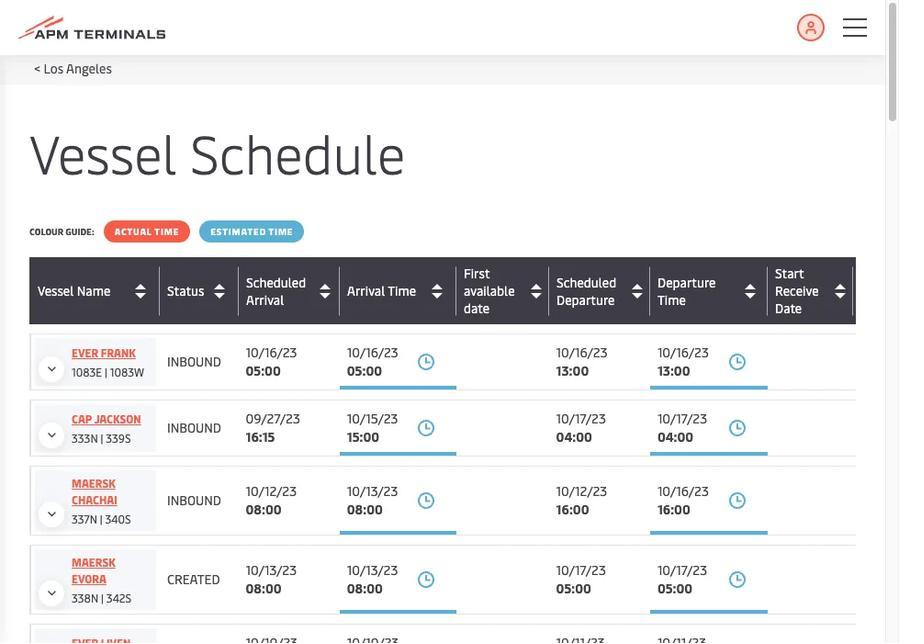 Task type: locate. For each thing, give the bounding box(es) containing it.
10/16/23 05:00 up 09/27/23
[[246, 344, 297, 380]]

scheduled for scheduled arrival button for scheduled departure button for second start receive date 'button' from the right
[[246, 273, 306, 291]]

1 16:00 from the left
[[557, 501, 590, 518]]

scheduled
[[246, 273, 306, 291], [246, 273, 306, 291], [557, 273, 617, 291], [557, 273, 617, 291]]

scheduled arrival button for scheduled departure button for first start receive date 'button' from the right
[[246, 273, 335, 308]]

available
[[464, 282, 515, 300], [464, 282, 515, 300]]

2 date from the left
[[776, 300, 803, 317]]

arrival
[[347, 282, 385, 300], [347, 282, 385, 300], [246, 291, 284, 308], [246, 291, 284, 308]]

10/17/23 05:00 down 10/12/23 16:00
[[557, 561, 606, 597]]

1 horizontal spatial 10/16/23 13:00
[[658, 344, 709, 380]]

4 scheduled from the left
[[557, 273, 617, 291]]

status for second start receive date 'button' from the right
[[167, 282, 204, 300]]

10/16/23 13:00
[[557, 344, 608, 380], [658, 344, 709, 380]]

time for actual time
[[155, 225, 179, 238]]

first available date button
[[464, 265, 545, 317], [464, 265, 545, 317]]

actual
[[115, 225, 152, 238]]

08:00
[[246, 501, 282, 518], [347, 501, 383, 518], [246, 580, 282, 597], [347, 580, 383, 597]]

04:00 up 10/12/23 16:00
[[557, 428, 593, 446]]

receive
[[775, 282, 819, 300], [776, 282, 819, 300]]

08:00 inside 10/12/23 08:00
[[246, 501, 282, 518]]

scheduled arrival button for scheduled departure button for second start receive date 'button' from the right
[[246, 273, 335, 308]]

1 horizontal spatial 10/17/23 04:00
[[658, 410, 708, 446]]

2 vertical spatial inbound
[[167, 492, 221, 509]]

0 horizontal spatial 13:00
[[557, 362, 589, 380]]

04:00
[[557, 428, 593, 446], [658, 428, 694, 446]]

05:00 down 10/12/23 16:00
[[557, 580, 592, 597]]

09/27/23
[[246, 410, 300, 427]]

10/17/23 05:00
[[557, 561, 606, 597], [658, 561, 708, 597]]

2 maersk from the top
[[72, 555, 116, 570]]

first for scheduled arrival button for scheduled departure button for second start receive date 'button' from the right arrival time 'button'
[[464, 265, 490, 282]]

2 start receive date button from the left
[[776, 265, 849, 317]]

1 vertical spatial maersk
[[72, 555, 116, 570]]

1 status button from the left
[[167, 276, 234, 306]]

0 horizontal spatial 16:00
[[557, 501, 590, 518]]

maersk for created
[[72, 555, 116, 570]]

start receive date
[[775, 265, 819, 317], [776, 265, 819, 317]]

10/16/23 05:00
[[246, 344, 297, 380], [347, 344, 399, 380]]

10/17/23 04:00 up 10/16/23 16:00
[[658, 410, 708, 446]]

date for second start receive date 'button' from the right
[[775, 300, 802, 317]]

actual time
[[115, 225, 179, 238]]

2 departure time button from the left
[[658, 273, 764, 308]]

1 horizontal spatial 13:00
[[658, 362, 691, 380]]

1 horizontal spatial 10/16/23 05:00
[[347, 344, 399, 380]]

2 scheduled departure from the left
[[557, 273, 617, 308]]

scheduled arrival for scheduled arrival button for scheduled departure button for second start receive date 'button' from the right
[[246, 273, 306, 308]]

2 10/16/23 13:00 from the left
[[658, 344, 709, 380]]

10/17/23 up 10/16/23 16:00
[[658, 410, 708, 427]]

2 16:00 from the left
[[658, 501, 691, 518]]

maersk up chachai
[[72, 476, 116, 491]]

scheduled departure for scheduled departure button for first start receive date 'button' from the right
[[557, 273, 617, 308]]

1 receive from the left
[[775, 282, 819, 300]]

status button for vessel name button associated with scheduled arrival button for scheduled departure button for second start receive date 'button' from the right
[[167, 276, 234, 306]]

04:00 up 10/16/23 16:00
[[658, 428, 694, 446]]

status button
[[167, 276, 234, 306], [167, 276, 234, 306]]

time right estimated on the top of the page
[[269, 225, 294, 238]]

| left 342s
[[101, 591, 104, 606]]

10/16/23
[[246, 344, 297, 361], [347, 344, 399, 361], [557, 344, 608, 361], [658, 344, 709, 361], [658, 482, 709, 500]]

0 vertical spatial inbound
[[167, 353, 221, 370]]

arrival time button for scheduled arrival button for scheduled departure button for second start receive date 'button' from the right
[[347, 276, 452, 306]]

2 scheduled arrival from the left
[[246, 273, 306, 308]]

10/12/23
[[246, 482, 297, 500], [557, 482, 608, 500]]

2 receive from the left
[[776, 282, 819, 300]]

date for first start receive date 'button' from the right
[[776, 300, 803, 317]]

frank
[[101, 346, 136, 360]]

16:15
[[246, 428, 275, 446]]

0 horizontal spatial 10/16/23 05:00
[[246, 344, 297, 380]]

10/12/23 16:00
[[557, 482, 608, 518]]

name
[[77, 282, 111, 300], [77, 282, 111, 300]]

2 10/16/23 05:00 from the left
[[347, 344, 399, 380]]

1 start receive date from the left
[[775, 265, 819, 317]]

1 horizontal spatial 10/12/23
[[557, 482, 608, 500]]

first available date
[[464, 265, 515, 317], [464, 265, 515, 317]]

jackson
[[94, 412, 141, 426]]

los angeles link
[[44, 60, 112, 77]]

ever
[[72, 346, 98, 360]]

colour guide:
[[29, 225, 94, 238]]

1 departure time button from the left
[[658, 273, 763, 308]]

16:00
[[557, 501, 590, 518], [658, 501, 691, 518]]

2 10/17/23 05:00 from the left
[[658, 561, 708, 597]]

status button for vessel name button for scheduled arrival button associated with scheduled departure button for first start receive date 'button' from the right
[[167, 276, 234, 306]]

2 10/12/23 from the left
[[557, 482, 608, 500]]

1 10/12/23 from the left
[[246, 482, 297, 500]]

scheduled departure button for second start receive date 'button' from the right
[[557, 273, 646, 308]]

1 horizontal spatial 16:00
[[658, 501, 691, 518]]

16:00 inside 10/12/23 16:00
[[557, 501, 590, 518]]

scheduled departure
[[557, 273, 617, 308], [557, 273, 617, 308]]

10/16/23 05:00 up 10/15/23
[[347, 344, 399, 380]]

1 start receive date button from the left
[[775, 265, 848, 317]]

05:00 up 09/27/23
[[246, 362, 281, 380]]

05:00
[[246, 362, 281, 380], [347, 362, 382, 380], [557, 580, 592, 597], [658, 580, 693, 597]]

| inside cap jackson 333n | 339s
[[101, 431, 103, 446]]

colour
[[29, 225, 63, 238]]

1 scheduled arrival from the left
[[246, 273, 306, 308]]

338n
[[72, 591, 98, 606]]

1 time from the left
[[155, 225, 179, 238]]

0 horizontal spatial 04:00
[[557, 428, 593, 446]]

< los angeles
[[34, 60, 112, 77]]

1 10/16/23 13:00 from the left
[[557, 344, 608, 380]]

0 horizontal spatial time
[[155, 225, 179, 238]]

2 scheduled departure button from the left
[[557, 273, 646, 308]]

available for scheduled departure button for second start receive date 'button' from the right
[[464, 282, 515, 300]]

scheduled for scheduled departure button for first start receive date 'button' from the right
[[557, 273, 617, 291]]

2 status from the left
[[167, 282, 204, 300]]

inbound for 08:00
[[167, 492, 221, 509]]

1 arrival time button from the left
[[347, 276, 452, 306]]

1 vertical spatial inbound
[[167, 419, 221, 437]]

1 10/17/23 04:00 from the left
[[557, 410, 606, 446]]

2 time from the left
[[269, 225, 294, 238]]

inbound
[[167, 353, 221, 370], [167, 419, 221, 437], [167, 492, 221, 509]]

start receive date button
[[775, 265, 848, 317], [776, 265, 849, 317]]

time right actual
[[155, 225, 179, 238]]

10/13/23 08:00
[[347, 482, 398, 518], [246, 561, 297, 597], [347, 561, 398, 597]]

0 vertical spatial maersk
[[72, 476, 116, 491]]

| right 1083e
[[105, 365, 107, 380]]

| inside maersk chachai 337n | 340s
[[100, 512, 103, 527]]

scheduled departure button
[[557, 273, 646, 308], [557, 273, 646, 308]]

vessel name
[[38, 282, 111, 300], [38, 282, 111, 300]]

departure time button
[[658, 273, 763, 308], [658, 273, 764, 308]]

maersk
[[72, 476, 116, 491], [72, 555, 116, 570]]

start
[[775, 265, 804, 282], [776, 265, 804, 282]]

arrival time button
[[347, 276, 452, 306], [347, 276, 452, 306]]

maersk up evora
[[72, 555, 116, 570]]

|
[[105, 365, 107, 380], [101, 431, 103, 446], [100, 512, 103, 527], [101, 591, 104, 606]]

10/12/23 for 16:00
[[557, 482, 608, 500]]

1 departure time from the left
[[658, 273, 716, 308]]

10/17/23 05:00 down 10/16/23 16:00
[[658, 561, 708, 597]]

10/17/23 04:00
[[557, 410, 606, 446], [658, 410, 708, 446]]

16:00 for 10/12/23 16:00
[[557, 501, 590, 518]]

1 maersk from the top
[[72, 476, 116, 491]]

2 start from the left
[[776, 265, 804, 282]]

2 inbound from the top
[[167, 419, 221, 437]]

0 horizontal spatial 10/17/23 04:00
[[557, 410, 606, 446]]

16:00 for 10/16/23 16:00
[[658, 501, 691, 518]]

1 date from the left
[[775, 300, 802, 317]]

3 inbound from the top
[[167, 492, 221, 509]]

date
[[775, 300, 802, 317], [776, 300, 803, 317]]

guide:
[[66, 225, 94, 238]]

| inside ever frank 1083e | 1083w
[[105, 365, 107, 380]]

13:00
[[557, 362, 589, 380], [658, 362, 691, 380]]

1 horizontal spatial 10/17/23 05:00
[[658, 561, 708, 597]]

10/13/23
[[347, 482, 398, 500], [246, 561, 297, 579], [347, 561, 398, 579]]

1 scheduled arrival button from the left
[[246, 273, 335, 308]]

start receive date for first start receive date 'button' from the right
[[776, 265, 819, 317]]

09/27/23 16:15
[[246, 410, 300, 446]]

time
[[388, 282, 416, 300], [388, 282, 416, 300], [658, 291, 686, 308], [658, 291, 686, 308]]

2 scheduled from the left
[[246, 273, 306, 291]]

2 04:00 from the left
[[658, 428, 694, 446]]

2 scheduled arrival button from the left
[[246, 273, 335, 308]]

inbound right 1083w
[[167, 353, 221, 370]]

10/13/23 for 10/13/23
[[347, 561, 398, 579]]

1 horizontal spatial time
[[269, 225, 294, 238]]

status for first start receive date 'button' from the right
[[167, 282, 204, 300]]

first
[[464, 265, 490, 282], [464, 265, 490, 282]]

1 status from the left
[[167, 282, 204, 300]]

340s
[[105, 512, 131, 527]]

10/17/23 04:00 up 10/12/23 16:00
[[557, 410, 606, 446]]

inbound left 10/12/23 08:00
[[167, 492, 221, 509]]

vessel
[[29, 116, 177, 188], [38, 282, 74, 300], [38, 282, 74, 300]]

1 start from the left
[[775, 265, 804, 282]]

1083e
[[72, 365, 102, 380]]

scheduled arrival button
[[246, 273, 335, 308], [246, 273, 335, 308]]

| left "339s" at the left of the page
[[101, 431, 103, 446]]

10/13/23 08:00 for 10/12/23
[[347, 482, 398, 518]]

los
[[44, 60, 63, 77]]

10/17/23
[[557, 410, 606, 427], [658, 410, 708, 427], [557, 561, 606, 579], [658, 561, 708, 579]]

scheduled arrival
[[246, 273, 306, 308], [246, 273, 306, 308]]

status
[[167, 282, 204, 300], [167, 282, 204, 300]]

1 scheduled departure from the left
[[557, 273, 617, 308]]

angeles
[[66, 60, 112, 77]]

1 inbound from the top
[[167, 353, 221, 370]]

0 horizontal spatial 10/17/23 05:00
[[557, 561, 606, 597]]

first available date for scheduled departure button for second start receive date 'button' from the right
[[464, 265, 515, 317]]

vessel schedule
[[29, 116, 406, 188]]

2 departure time from the left
[[658, 273, 716, 308]]

3 scheduled from the left
[[557, 273, 617, 291]]

2 arrival time button from the left
[[347, 276, 452, 306]]

| right 337n
[[100, 512, 103, 527]]

1 horizontal spatial 04:00
[[658, 428, 694, 446]]

05:00 up 10/15/23
[[347, 362, 382, 380]]

maersk inside maersk evora 338n | 342s
[[72, 555, 116, 570]]

time
[[155, 225, 179, 238], [269, 225, 294, 238]]

16:00 inside 10/16/23 16:00
[[658, 501, 691, 518]]

departure time
[[658, 273, 716, 308], [658, 273, 716, 308]]

first for arrival time 'button' related to scheduled arrival button associated with scheduled departure button for first start receive date 'button' from the right
[[464, 265, 490, 282]]

2 start receive date from the left
[[776, 265, 819, 317]]

start receive date for second start receive date 'button' from the right
[[775, 265, 819, 317]]

0 horizontal spatial 10/16/23 13:00
[[557, 344, 608, 380]]

15:00
[[347, 428, 380, 446]]

10/17/23 down 10/16/23 16:00
[[658, 561, 708, 579]]

337n
[[72, 512, 97, 527]]

1 13:00 from the left
[[557, 362, 589, 380]]

vessel name button
[[38, 276, 155, 306], [38, 276, 155, 306]]

arrival time
[[347, 282, 416, 300], [347, 282, 416, 300]]

cap
[[72, 412, 92, 426]]

estimated
[[211, 225, 266, 238]]

2 10/17/23 04:00 from the left
[[658, 410, 708, 446]]

| inside maersk evora 338n | 342s
[[101, 591, 104, 606]]

date
[[464, 300, 490, 317], [464, 300, 490, 317]]

inbound left 16:15
[[167, 419, 221, 437]]

departure
[[658, 273, 716, 291], [658, 273, 716, 291], [557, 291, 615, 308], [557, 291, 615, 308]]

maersk inside maersk chachai 337n | 340s
[[72, 476, 116, 491]]

scheduled for scheduled arrival button associated with scheduled departure button for first start receive date 'button' from the right
[[246, 273, 306, 291]]

0 horizontal spatial 10/12/23
[[246, 482, 297, 500]]

1 scheduled departure button from the left
[[557, 273, 646, 308]]

1 scheduled from the left
[[246, 273, 306, 291]]

2 status button from the left
[[167, 276, 234, 306]]



Task type: vqa. For each thing, say whether or not it's contained in the screenshot.


Task type: describe. For each thing, give the bounding box(es) containing it.
2 arrival time from the left
[[347, 282, 416, 300]]

vessel name button for scheduled arrival button associated with scheduled departure button for first start receive date 'button' from the right
[[38, 276, 155, 306]]

scheduled for scheduled departure button for second start receive date 'button' from the right
[[557, 273, 617, 291]]

1083w
[[110, 365, 144, 380]]

inbound for 16:15
[[167, 419, 221, 437]]

inbound for 05:00
[[167, 353, 221, 370]]

departure time button for scheduled departure button for first start receive date 'button' from the right
[[658, 273, 764, 308]]

maersk for inbound
[[72, 476, 116, 491]]

departure time button for scheduled departure button for second start receive date 'button' from the right
[[658, 273, 763, 308]]

vessel for vessel name button associated with scheduled arrival button for scheduled departure button for second start receive date 'button' from the right
[[38, 282, 74, 300]]

evora
[[72, 572, 106, 586]]

receive for second start receive date 'button' from the right
[[775, 282, 819, 300]]

vessel name for scheduled departure button for second start receive date 'button' from the right
[[38, 282, 111, 300]]

333n
[[72, 431, 98, 446]]

10/12/23 for 08:00
[[246, 482, 297, 500]]

2 13:00 from the left
[[658, 362, 691, 380]]

10/13/23 08:00 for 10/13/23
[[347, 561, 398, 597]]

10/16/23 16:00
[[658, 482, 709, 518]]

| for 10/12/23 08:00
[[100, 512, 103, 527]]

342s
[[106, 591, 132, 606]]

chachai
[[72, 493, 117, 507]]

05:00 down 10/16/23 16:00
[[658, 580, 693, 597]]

<
[[34, 60, 40, 77]]

| for 09/27/23 16:15
[[101, 431, 103, 446]]

1 04:00 from the left
[[557, 428, 593, 446]]

first available date for scheduled departure button for first start receive date 'button' from the right
[[464, 265, 515, 317]]

scheduled departure for scheduled departure button for second start receive date 'button' from the right
[[557, 273, 617, 308]]

10/15/23
[[347, 410, 398, 427]]

time for estimated time
[[269, 225, 294, 238]]

10/13/23 for 10/12/23
[[347, 482, 398, 500]]

ever frank 1083e | 1083w
[[72, 346, 144, 380]]

departure time for departure time button related to scheduled departure button for first start receive date 'button' from the right
[[658, 273, 716, 308]]

maersk chachai 337n | 340s
[[72, 476, 131, 527]]

10/17/23 down 10/12/23 16:00
[[557, 561, 606, 579]]

339s
[[106, 431, 131, 446]]

schedule
[[190, 116, 406, 188]]

vessel name for scheduled departure button for first start receive date 'button' from the right
[[38, 282, 111, 300]]

vessel name button for scheduled arrival button for scheduled departure button for second start receive date 'button' from the right
[[38, 276, 155, 306]]

vessel for vessel name button for scheduled arrival button associated with scheduled departure button for first start receive date 'button' from the right
[[38, 282, 74, 300]]

departure time for scheduled departure button for second start receive date 'button' from the right departure time button
[[658, 273, 716, 308]]

scheduled arrival for scheduled arrival button associated with scheduled departure button for first start receive date 'button' from the right
[[246, 273, 306, 308]]

available for scheduled departure button for first start receive date 'button' from the right
[[464, 282, 515, 300]]

| for 10/16/23 05:00
[[105, 365, 107, 380]]

receive for first start receive date 'button' from the right
[[776, 282, 819, 300]]

1 10/17/23 05:00 from the left
[[557, 561, 606, 597]]

10/15/23 15:00
[[347, 410, 398, 446]]

10/17/23 up 10/12/23 16:00
[[557, 410, 606, 427]]

1 arrival time from the left
[[347, 282, 416, 300]]

cap jackson 333n | 339s
[[72, 412, 141, 446]]

created
[[167, 571, 220, 588]]

1 10/16/23 05:00 from the left
[[246, 344, 297, 380]]

scheduled departure button for first start receive date 'button' from the right
[[557, 273, 646, 308]]

10/12/23 08:00
[[246, 482, 297, 518]]

| for 10/13/23 08:00
[[101, 591, 104, 606]]

maersk evora 338n | 342s
[[72, 555, 132, 606]]

estimated time
[[211, 225, 294, 238]]

arrival time button for scheduled arrival button associated with scheduled departure button for first start receive date 'button' from the right
[[347, 276, 452, 306]]



